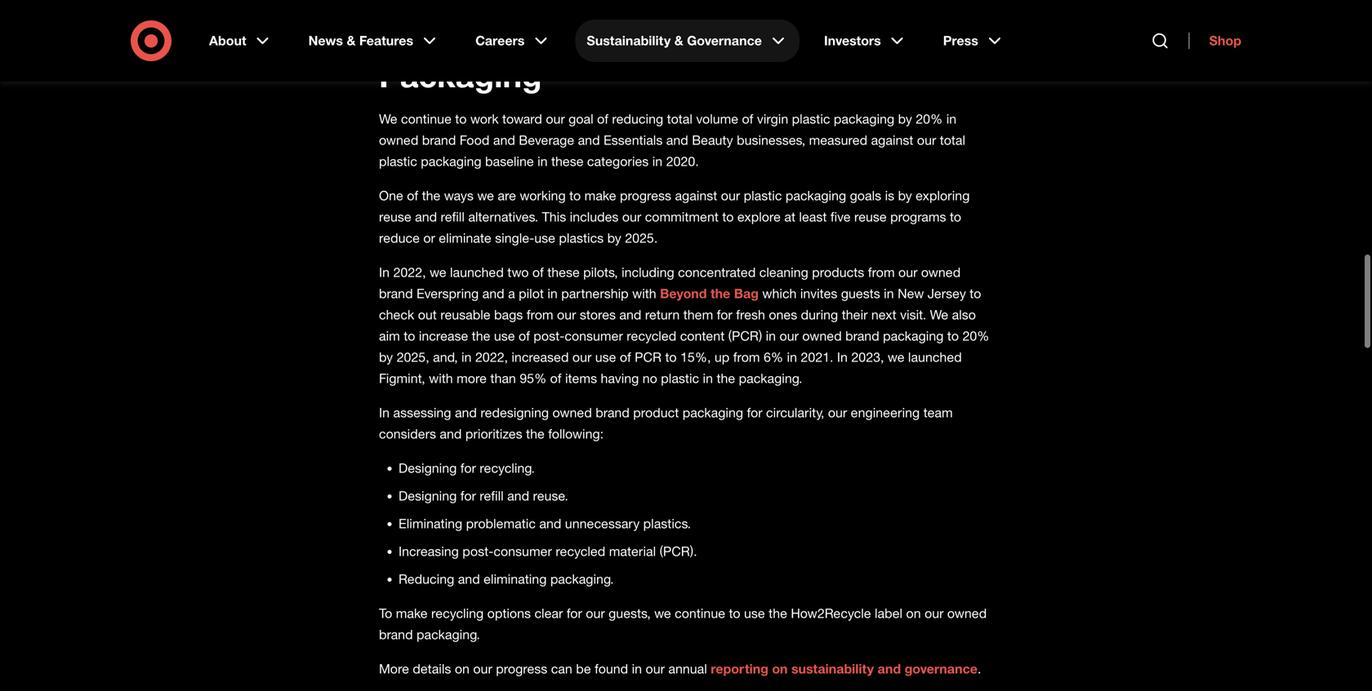 Task type: describe. For each thing, give the bounding box(es) containing it.
governance
[[905, 661, 978, 677]]

to right pcr
[[665, 349, 677, 365]]

in right found
[[632, 661, 642, 677]]

refill inside the one of the ways we are working to make progress against our plastic packaging goals is by exploring reuse and refill alternatives. this includes our commitment to explore at least five reuse programs to reduce or eliminate single-use plastics by 2025.
[[441, 209, 465, 225]]

options
[[487, 606, 531, 622]]

plastic up measured
[[792, 111, 830, 127]]

continue inside we continue to work toward our goal of reducing total volume of virgin plastic packaging by 20% in owned brand food and beverage and essentials and beauty businesses, measured against our total plastic packaging baseline in these categories in 2020.
[[401, 111, 452, 127]]

features
[[359, 33, 413, 49]]

annual
[[668, 661, 707, 677]]

use up 'having'
[[595, 349, 616, 365]]

2025,
[[397, 349, 429, 365]]

stores
[[580, 307, 616, 323]]

we inside "in 2022, we launched two of these pilots, including concentrated cleaning products from our owned brand everspring and a pilot in partnership with"
[[430, 265, 446, 280]]

designing for designing for refill and reuse.
[[399, 488, 457, 504]]

material
[[609, 544, 656, 560]]

continue inside to make recycling options clear for our guests, we continue to use the how2recycle label on our owned brand packaging.
[[675, 606, 725, 622]]

volume
[[696, 111, 738, 127]]

programs
[[890, 209, 946, 225]]

bag
[[734, 286, 759, 302]]

our up exploring
[[917, 132, 936, 148]]

more
[[457, 371, 487, 387]]

our left stores
[[557, 307, 576, 323]]

the down reusable
[[472, 328, 490, 344]]

check
[[379, 307, 414, 323]]

reuse.
[[533, 488, 568, 504]]

of right 95%
[[550, 371, 562, 387]]

against inside the one of the ways we are working to make progress against our plastic packaging goals is by exploring reuse and refill alternatives. this includes our commitment to explore at least five reuse programs to reduce or eliminate single-use plastics by 2025.
[[675, 188, 717, 204]]

eliminating problematic and unnecessary plastics.
[[399, 516, 695, 532]]

on inside to make recycling options clear for our guests, we continue to use the how2recycle label on our owned brand packaging.
[[906, 606, 921, 622]]

pcr
[[635, 349, 662, 365]]

businesses,
[[737, 132, 805, 148]]

exploring
[[916, 188, 970, 204]]

owned inside "in 2022, we launched two of these pilots, including concentrated cleaning products from our owned brand everspring and a pilot in partnership with"
[[921, 265, 961, 280]]

including
[[622, 265, 674, 280]]

plastic inside 'which invites guests in new jersey to check out reusable bags from our stores and return them for fresh ones during their next visit. we also aim to increase the use of post-consumer recycled content (pcr) in our owned brand packaging to 20% by 2025, and, in 2022, increased our use of pcr to 15%, up from 6% in 2021. in 2023, we launched figmint, with more than 95% of items having no plastic in the packaging.'
[[661, 371, 699, 387]]

ways
[[444, 188, 474, 204]]

packaging
[[379, 55, 542, 95]]

no
[[643, 371, 657, 387]]

one
[[379, 188, 403, 204]]

our up beverage
[[546, 111, 565, 127]]

& for features
[[347, 33, 356, 49]]

beyond the bag
[[660, 286, 759, 302]]

news & features
[[308, 33, 413, 49]]

in right and,
[[461, 349, 472, 365]]

make inside to make recycling options clear for our guests, we continue to use the how2recycle label on our owned brand packaging.
[[396, 606, 428, 622]]

brand inside 'which invites guests in new jersey to check out reusable bags from our stores and return them for fresh ones during their next visit. we also aim to increase the use of post-consumer recycled content (pcr) in our owned brand packaging to 20% by 2025, and, in 2022, increased our use of pcr to 15%, up from 6% in 2021. in 2023, we launched figmint, with more than 95% of items having no plastic in the packaging.'
[[845, 328, 879, 344]]

products
[[812, 265, 864, 280]]

our up 2025.
[[622, 209, 641, 225]]

and down reuse. at the left
[[539, 516, 561, 532]]

aim
[[379, 328, 400, 344]]

1 vertical spatial post-
[[462, 544, 494, 560]]

press
[[943, 33, 978, 49]]

toward
[[502, 111, 542, 127]]

in up next
[[884, 286, 894, 302]]

1 vertical spatial total
[[940, 132, 965, 148]]

brand inside in assessing and redesigning owned brand product packaging for circularity, our engineering team considers and prioritizes the following:
[[596, 405, 630, 421]]

about link
[[198, 20, 284, 62]]

in up the 6%
[[766, 328, 776, 344]]

plastic up one
[[379, 153, 417, 169]]

1 vertical spatial consumer
[[494, 544, 552, 560]]

use inside to make recycling options clear for our guests, we continue to use the how2recycle label on our owned brand packaging.
[[744, 606, 765, 622]]

our up explore
[[721, 188, 740, 204]]

clear
[[535, 606, 563, 622]]

ones
[[769, 307, 797, 323]]

least
[[799, 209, 827, 225]]

our down ones
[[780, 328, 799, 344]]

owned inside in assessing and redesigning owned brand product packaging for circularity, our engineering team considers and prioritizes the following:
[[553, 405, 592, 421]]

alternatives.
[[468, 209, 538, 225]]

measured
[[809, 132, 867, 148]]

about
[[209, 33, 246, 49]]

0 vertical spatial total
[[667, 111, 693, 127]]

in left 2020.
[[652, 153, 663, 169]]

details
[[413, 661, 451, 677]]

reporting
[[711, 661, 769, 677]]

to down also
[[947, 328, 959, 344]]

also
[[952, 307, 976, 323]]

pilots,
[[583, 265, 618, 280]]

packaging. inside to make recycling options clear for our guests, we continue to use the how2recycle label on our owned brand packaging.
[[417, 627, 480, 643]]

these inside we continue to work toward our goal of reducing total volume of virgin plastic packaging by 20% in owned brand food and beverage and essentials and beauty businesses, measured against our total plastic packaging baseline in these categories in 2020.
[[551, 153, 584, 169]]

consumer inside 'which invites guests in new jersey to check out reusable bags from our stores and return them for fresh ones during their next visit. we also aim to increase the use of post-consumer recycled content (pcr) in our owned brand packaging to 20% by 2025, and, in 2022, increased our use of pcr to 15%, up from 6% in 2021. in 2023, we launched figmint, with more than 95% of items having no plastic in the packaging.'
[[565, 328, 623, 344]]

to
[[379, 606, 392, 622]]

.
[[978, 661, 981, 677]]

packaging inside 'which invites guests in new jersey to check out reusable bags from our stores and return them for fresh ones during their next visit. we also aim to increase the use of post-consumer recycled content (pcr) in our owned brand packaging to 20% by 2025, and, in 2022, increased our use of pcr to 15%, up from 6% in 2021. in 2023, we launched figmint, with more than 95% of items having no plastic in the packaging.'
[[883, 328, 944, 344]]

reporting on sustainability and governance link
[[711, 661, 978, 677]]

up
[[715, 349, 730, 365]]

in down beverage
[[537, 153, 548, 169]]

1 vertical spatial from
[[527, 307, 553, 323]]

governance
[[687, 33, 762, 49]]

to up includes on the top left
[[569, 188, 581, 204]]

out
[[418, 307, 437, 323]]

recycling
[[431, 606, 484, 622]]

in for in assessing and redesigning owned brand product packaging for circularity, our engineering team considers and prioritizes the following:
[[379, 405, 390, 421]]

engineering
[[851, 405, 920, 421]]

(pcr).
[[660, 544, 697, 560]]

goal
[[569, 111, 593, 127]]

for inside 'which invites guests in new jersey to check out reusable bags from our stores and return them for fresh ones during their next visit. we also aim to increase the use of post-consumer recycled content (pcr) in our owned brand packaging to 20% by 2025, and, in 2022, increased our use of pcr to 15%, up from 6% in 2021. in 2023, we launched figmint, with more than 95% of items having no plastic in the packaging.'
[[717, 307, 732, 323]]

packaging up measured
[[834, 111, 894, 127]]

this
[[542, 209, 566, 225]]

plastic inside the one of the ways we are working to make progress against our plastic packaging goals is by exploring reuse and refill alternatives. this includes our commitment to explore at least five reuse programs to reduce or eliminate single-use plastics by 2025.
[[744, 188, 782, 204]]

five
[[830, 209, 851, 225]]

pilot
[[519, 286, 544, 302]]

and left governance
[[878, 661, 901, 677]]

we inside 'which invites guests in new jersey to check out reusable bags from our stores and return them for fresh ones during their next visit. we also aim to increase the use of post-consumer recycled content (pcr) in our owned brand packaging to 20% by 2025, and, in 2022, increased our use of pcr to 15%, up from 6% in 2021. in 2023, we launched figmint, with more than 95% of items having no plastic in the packaging.'
[[888, 349, 905, 365]]

the down concentrated
[[711, 286, 730, 302]]

against inside we continue to work toward our goal of reducing total volume of virgin plastic packaging by 20% in owned brand food and beverage and essentials and beauty businesses, measured against our total plastic packaging baseline in these categories in 2020.
[[871, 132, 913, 148]]

launched inside "in 2022, we launched two of these pilots, including concentrated cleaning products from our owned brand everspring and a pilot in partnership with"
[[450, 265, 504, 280]]

to inside we continue to work toward our goal of reducing total volume of virgin plastic packaging by 20% in owned brand food and beverage and essentials and beauty businesses, measured against our total plastic packaging baseline in these categories in 2020.
[[455, 111, 467, 127]]

and up baseline
[[493, 132, 515, 148]]

sustainability
[[791, 661, 874, 677]]

in inside "in 2022, we launched two of these pilots, including concentrated cleaning products from our owned brand everspring and a pilot in partnership with"
[[548, 286, 558, 302]]

essentials
[[604, 132, 663, 148]]

for inside to make recycling options clear for our guests, we continue to use the how2recycle label on our owned brand packaging.
[[567, 606, 582, 622]]

one of the ways we are working to make progress against our plastic packaging goals is by exploring reuse and refill alternatives. this includes our commitment to explore at least five reuse programs to reduce or eliminate single-use plastics by 2025.
[[379, 188, 970, 246]]

items
[[565, 371, 597, 387]]

our right the details on the bottom of the page
[[473, 661, 492, 677]]

label
[[875, 606, 903, 622]]

single-
[[495, 230, 534, 246]]

designing for refill and reuse.
[[399, 488, 572, 504]]

invites
[[800, 286, 837, 302]]

for inside in assessing and redesigning owned brand product packaging for circularity, our engineering team considers and prioritizes the following:
[[747, 405, 762, 421]]

(pcr)
[[728, 328, 762, 344]]

and down more
[[455, 405, 477, 421]]

press link
[[932, 20, 1016, 62]]

or
[[423, 230, 435, 246]]

eliminate
[[439, 230, 491, 246]]

brand inside "in 2022, we launched two of these pilots, including concentrated cleaning products from our owned brand everspring and a pilot in partnership with"
[[379, 286, 413, 302]]

reusable
[[440, 307, 490, 323]]

and up 2020.
[[666, 132, 688, 148]]

2022, inside 'which invites guests in new jersey to check out reusable bags from our stores and return them for fresh ones during their next visit. we also aim to increase the use of post-consumer recycled content (pcr) in our owned brand packaging to 20% by 2025, and, in 2022, increased our use of pcr to 15%, up from 6% in 2021. in 2023, we launched figmint, with more than 95% of items having no plastic in the packaging.'
[[475, 349, 508, 365]]

product
[[633, 405, 679, 421]]

beyond the bag link
[[660, 286, 759, 302]]

we continue to work toward our goal of reducing total volume of virgin plastic packaging by 20% in owned brand food and beverage and essentials and beauty businesses, measured against our total plastic packaging baseline in these categories in 2020.
[[379, 111, 965, 169]]

a
[[508, 286, 515, 302]]

in up exploring
[[946, 111, 957, 127]]

of down "bags"
[[519, 328, 530, 344]]

next
[[871, 307, 896, 323]]

them
[[683, 307, 713, 323]]

in assessing and redesigning owned brand product packaging for circularity, our engineering team considers and prioritizes the following:
[[379, 405, 953, 442]]

6%
[[764, 349, 783, 365]]

in down '15%,'
[[703, 371, 713, 387]]

of left virgin on the right of the page
[[742, 111, 753, 127]]

in right the 6%
[[787, 349, 797, 365]]

0 horizontal spatial progress
[[496, 661, 547, 677]]

20% inside we continue to work toward our goal of reducing total volume of virgin plastic packaging by 20% in owned brand food and beverage and essentials and beauty businesses, measured against our total plastic packaging baseline in these categories in 2020.
[[916, 111, 943, 127]]

than
[[490, 371, 516, 387]]

brand inside to make recycling options clear for our guests, we continue to use the how2recycle label on our owned brand packaging.
[[379, 627, 413, 643]]

shop link
[[1189, 33, 1241, 49]]

new
[[898, 286, 924, 302]]

are
[[498, 188, 516, 204]]

to right 'aim'
[[404, 328, 415, 344]]

of right goal
[[597, 111, 608, 127]]

for up "designing for refill and reuse."
[[460, 461, 476, 476]]

their
[[842, 307, 868, 323]]



Task type: locate. For each thing, give the bounding box(es) containing it.
1 vertical spatial 2022,
[[475, 349, 508, 365]]

for left fresh
[[717, 307, 732, 323]]

2 & from the left
[[674, 33, 683, 49]]

two
[[507, 265, 529, 280]]

95%
[[520, 371, 547, 387]]

1 horizontal spatial against
[[871, 132, 913, 148]]

for left circularity,
[[747, 405, 762, 421]]

to inside to make recycling options clear for our guests, we continue to use the how2recycle label on our owned brand packaging.
[[729, 606, 740, 622]]

1 horizontal spatial continue
[[675, 606, 725, 622]]

considers
[[379, 426, 436, 442]]

our left guests,
[[586, 606, 605, 622]]

1 vertical spatial refill
[[480, 488, 504, 504]]

designing for designing for recycling.
[[399, 461, 457, 476]]

1 vertical spatial in
[[837, 349, 848, 365]]

designing for recycling.
[[399, 461, 539, 476]]

we inside the one of the ways we are working to make progress against our plastic packaging goals is by exploring reuse and refill alternatives. this includes our commitment to explore at least five reuse programs to reduce or eliminate single-use plastics by 2025.
[[477, 188, 494, 204]]

2 vertical spatial in
[[379, 405, 390, 421]]

1 horizontal spatial 2022,
[[475, 349, 508, 365]]

guests,
[[609, 606, 651, 622]]

0 horizontal spatial with
[[429, 371, 453, 387]]

on right label
[[906, 606, 921, 622]]

against up commitment
[[675, 188, 717, 204]]

refill up problematic
[[480, 488, 504, 504]]

concentrated
[[678, 265, 756, 280]]

we right 2023,
[[888, 349, 905, 365]]

1 horizontal spatial with
[[632, 286, 656, 302]]

everspring
[[417, 286, 479, 302]]

owned up jersey
[[921, 265, 961, 280]]

use
[[534, 230, 555, 246], [494, 328, 515, 344], [595, 349, 616, 365], [744, 606, 765, 622]]

continue up annual at bottom
[[675, 606, 725, 622]]

0 vertical spatial these
[[551, 153, 584, 169]]

figmint,
[[379, 371, 425, 387]]

on right reporting at the right of page
[[772, 661, 788, 677]]

1 horizontal spatial we
[[930, 307, 948, 323]]

brand down the to
[[379, 627, 413, 643]]

refill down ways
[[441, 209, 465, 225]]

and up recycling on the left bottom of page
[[458, 572, 480, 588]]

unnecessary
[[565, 516, 640, 532]]

our up new
[[898, 265, 918, 280]]

from
[[868, 265, 895, 280], [527, 307, 553, 323], [733, 349, 760, 365]]

our up 'items'
[[572, 349, 592, 365]]

following:
[[548, 426, 604, 442]]

packaging. down increasing post-consumer recycled material (pcr).
[[550, 572, 614, 588]]

20% inside 'which invites guests in new jersey to check out reusable bags from our stores and return them for fresh ones during their next visit. we also aim to increase the use of post-consumer recycled content (pcr) in our owned brand packaging to 20% by 2025, and, in 2022, increased our use of pcr to 15%, up from 6% in 2021. in 2023, we launched figmint, with more than 95% of items having no plastic in the packaging.'
[[962, 328, 989, 344]]

the
[[422, 188, 440, 204], [711, 286, 730, 302], [472, 328, 490, 344], [717, 371, 735, 387], [526, 426, 545, 442], [769, 606, 787, 622]]

0 vertical spatial we
[[379, 111, 397, 127]]

prioritizes
[[465, 426, 522, 442]]

launched up everspring
[[450, 265, 504, 280]]

owned inside 'which invites guests in new jersey to check out reusable bags from our stores and return them for fresh ones during their next visit. we also aim to increase the use of post-consumer recycled content (pcr) in our owned brand packaging to 20% by 2025, and, in 2022, increased our use of pcr to 15%, up from 6% in 2021. in 2023, we launched figmint, with more than 95% of items having no plastic in the packaging.'
[[802, 328, 842, 344]]

our inside "in 2022, we launched two of these pilots, including concentrated cleaning products from our owned brand everspring and a pilot in partnership with"
[[898, 265, 918, 280]]

from down pilot
[[527, 307, 553, 323]]

recycled inside 'which invites guests in new jersey to check out reusable bags from our stores and return them for fresh ones during their next visit. we also aim to increase the use of post-consumer recycled content (pcr) in our owned brand packaging to 20% by 2025, and, in 2022, increased our use of pcr to 15%, up from 6% in 2021. in 2023, we launched figmint, with more than 95% of items having no plastic in the packaging.'
[[627, 328, 676, 344]]

during
[[801, 307, 838, 323]]

we up one
[[379, 111, 397, 127]]

0 horizontal spatial from
[[527, 307, 553, 323]]

we inside we continue to work toward our goal of reducing total volume of virgin plastic packaging by 20% in owned brand food and beverage and essentials and beauty businesses, measured against our total plastic packaging baseline in these categories in 2020.
[[379, 111, 397, 127]]

2022,
[[393, 265, 426, 280], [475, 349, 508, 365]]

commitment
[[645, 209, 719, 225]]

2 vertical spatial packaging.
[[417, 627, 480, 643]]

0 vertical spatial consumer
[[565, 328, 623, 344]]

to up also
[[970, 286, 981, 302]]

& right news
[[347, 33, 356, 49]]

2 horizontal spatial on
[[906, 606, 921, 622]]

0 horizontal spatial make
[[396, 606, 428, 622]]

news
[[308, 33, 343, 49]]

designing
[[399, 461, 457, 476], [399, 488, 457, 504]]

2 horizontal spatial packaging.
[[739, 371, 802, 387]]

1 horizontal spatial packaging.
[[550, 572, 614, 588]]

0 horizontal spatial launched
[[450, 265, 504, 280]]

return
[[645, 307, 680, 323]]

1 horizontal spatial &
[[674, 33, 683, 49]]

designing down considers
[[399, 461, 457, 476]]

1 horizontal spatial reuse
[[854, 209, 887, 225]]

refill
[[441, 209, 465, 225], [480, 488, 504, 504]]

owned inside to make recycling options clear for our guests, we continue to use the how2recycle label on our owned brand packaging.
[[947, 606, 987, 622]]

0 horizontal spatial post-
[[462, 544, 494, 560]]

0 horizontal spatial refill
[[441, 209, 465, 225]]

categories
[[587, 153, 649, 169]]

1 vertical spatial recycled
[[556, 544, 605, 560]]

food
[[460, 132, 490, 148]]

0 horizontal spatial recycled
[[556, 544, 605, 560]]

more details on our progress can be found in our annual reporting on sustainability and governance .
[[379, 661, 985, 677]]

from down (pcr)
[[733, 349, 760, 365]]

to up reporting at the right of page
[[729, 606, 740, 622]]

to make recycling options clear for our guests, we continue to use the how2recycle label on our owned brand packaging.
[[379, 606, 987, 643]]

of up 'having'
[[620, 349, 631, 365]]

can
[[551, 661, 572, 677]]

recycling.
[[480, 461, 535, 476]]

these inside "in 2022, we launched two of these pilots, including concentrated cleaning products from our owned brand everspring and a pilot in partnership with"
[[547, 265, 580, 280]]

owned up one
[[379, 132, 418, 148]]

we right guests,
[[654, 606, 671, 622]]

make inside the one of the ways we are working to make progress against our plastic packaging goals is by exploring reuse and refill alternatives. this includes our commitment to explore at least five reuse programs to reduce or eliminate single-use plastics by 2025.
[[585, 188, 616, 204]]

beverage
[[519, 132, 574, 148]]

launched down visit.
[[908, 349, 962, 365]]

1 vertical spatial with
[[429, 371, 453, 387]]

in
[[379, 265, 390, 280], [837, 349, 848, 365], [379, 405, 390, 421]]

these
[[551, 153, 584, 169], [547, 265, 580, 280]]

1 & from the left
[[347, 33, 356, 49]]

progress inside the one of the ways we are working to make progress against our plastic packaging goals is by exploring reuse and refill alternatives. this includes our commitment to explore at least five reuse programs to reduce or eliminate single-use plastics by 2025.
[[620, 188, 671, 204]]

with down 'including'
[[632, 286, 656, 302]]

progress up commitment
[[620, 188, 671, 204]]

make right the to
[[396, 606, 428, 622]]

by inside 'which invites guests in new jersey to check out reusable bags from our stores and return them for fresh ones during their next visit. we also aim to increase the use of post-consumer recycled content (pcr) in our owned brand packaging to 20% by 2025, and, in 2022, increased our use of pcr to 15%, up from 6% in 2021. in 2023, we launched figmint, with more than 95% of items having no plastic in the packaging.'
[[379, 349, 393, 365]]

with down and,
[[429, 371, 453, 387]]

1 horizontal spatial progress
[[620, 188, 671, 204]]

1 horizontal spatial launched
[[908, 349, 962, 365]]

on right the details on the bottom of the page
[[455, 661, 470, 677]]

1 horizontal spatial make
[[585, 188, 616, 204]]

use down "bags"
[[494, 328, 515, 344]]

in inside 'which invites guests in new jersey to check out reusable bags from our stores and return them for fresh ones during their next visit. we also aim to increase the use of post-consumer recycled content (pcr) in our owned brand packaging to 20% by 2025, and, in 2022, increased our use of pcr to 15%, up from 6% in 2021. in 2023, we launched figmint, with more than 95% of items having no plastic in the packaging.'
[[837, 349, 848, 365]]

1 vertical spatial continue
[[675, 606, 725, 622]]

in down reduce
[[379, 265, 390, 280]]

packaging. inside 'which invites guests in new jersey to check out reusable bags from our stores and return them for fresh ones during their next visit. we also aim to increase the use of post-consumer recycled content (pcr) in our owned brand packaging to 20% by 2025, and, in 2022, increased our use of pcr to 15%, up from 6% in 2021. in 2023, we launched figmint, with more than 95% of items having no plastic in the packaging.'
[[739, 371, 802, 387]]

careers link
[[464, 20, 562, 62]]

for
[[717, 307, 732, 323], [747, 405, 762, 421], [460, 461, 476, 476], [460, 488, 476, 504], [567, 606, 582, 622]]

circularity,
[[766, 405, 824, 421]]

eliminating
[[399, 516, 462, 532]]

is
[[885, 188, 894, 204]]

the inside in assessing and redesigning owned brand product packaging for circularity, our engineering team considers and prioritizes the following:
[[526, 426, 545, 442]]

and inside 'which invites guests in new jersey to check out reusable bags from our stores and return them for fresh ones during their next visit. we also aim to increase the use of post-consumer recycled content (pcr) in our owned brand packaging to 20% by 2025, and, in 2022, increased our use of pcr to 15%, up from 6% in 2021. in 2023, we launched figmint, with more than 95% of items having no plastic in the packaging.'
[[619, 307, 641, 323]]

2022, down reduce
[[393, 265, 426, 280]]

1 vertical spatial we
[[930, 307, 948, 323]]

0 vertical spatial continue
[[401, 111, 452, 127]]

virgin
[[757, 111, 788, 127]]

by inside we continue to work toward our goal of reducing total volume of virgin plastic packaging by 20% in owned brand food and beverage and essentials and beauty businesses, measured against our total plastic packaging baseline in these categories in 2020.
[[898, 111, 912, 127]]

of inside the one of the ways we are working to make progress against our plastic packaging goals is by exploring reuse and refill alternatives. this includes our commitment to explore at least five reuse programs to reduce or eliminate single-use plastics by 2025.
[[407, 188, 418, 204]]

1 horizontal spatial on
[[772, 661, 788, 677]]

we
[[477, 188, 494, 204], [430, 265, 446, 280], [888, 349, 905, 365], [654, 606, 671, 622]]

owned inside we continue to work toward our goal of reducing total volume of virgin plastic packaging by 20% in owned brand food and beverage and essentials and beauty businesses, measured against our total plastic packaging baseline in these categories in 2020.
[[379, 132, 418, 148]]

0 vertical spatial 2022,
[[393, 265, 426, 280]]

1 horizontal spatial refill
[[480, 488, 504, 504]]

0 vertical spatial progress
[[620, 188, 671, 204]]

0 vertical spatial recycled
[[627, 328, 676, 344]]

in inside "in 2022, we launched two of these pilots, including concentrated cleaning products from our owned brand everspring and a pilot in partnership with"
[[379, 265, 390, 280]]

investors
[[824, 33, 881, 49]]

and left return
[[619, 307, 641, 323]]

post- inside 'which invites guests in new jersey to check out reusable bags from our stores and return them for fresh ones during their next visit. we also aim to increase the use of post-consumer recycled content (pcr) in our owned brand packaging to 20% by 2025, and, in 2022, increased our use of pcr to 15%, up from 6% in 2021. in 2023, we launched figmint, with more than 95% of items having no plastic in the packaging.'
[[534, 328, 565, 344]]

0 horizontal spatial against
[[675, 188, 717, 204]]

reuse down one
[[379, 209, 411, 225]]

2022, inside "in 2022, we launched two of these pilots, including concentrated cleaning products from our owned brand everspring and a pilot in partnership with"
[[393, 265, 426, 280]]

reducing
[[612, 111, 663, 127]]

1 horizontal spatial post-
[[534, 328, 565, 344]]

brand up 2023,
[[845, 328, 879, 344]]

news & features link
[[297, 20, 451, 62]]

1 reuse from the left
[[379, 209, 411, 225]]

brand inside we continue to work toward our goal of reducing total volume of virgin plastic packaging by 20% in owned brand food and beverage and essentials and beauty businesses, measured against our total plastic packaging baseline in these categories in 2020.
[[422, 132, 456, 148]]

in right pilot
[[548, 286, 558, 302]]

total left volume
[[667, 111, 693, 127]]

packaging down visit.
[[883, 328, 944, 344]]

0 horizontal spatial reuse
[[379, 209, 411, 225]]

0 vertical spatial launched
[[450, 265, 504, 280]]

the inside to make recycling options clear for our guests, we continue to use the how2recycle label on our owned brand packaging.
[[769, 606, 787, 622]]

we up everspring
[[430, 265, 446, 280]]

from inside "in 2022, we launched two of these pilots, including concentrated cleaning products from our owned brand everspring and a pilot in partnership with"
[[868, 265, 895, 280]]

1 vertical spatial progress
[[496, 661, 547, 677]]

2 designing from the top
[[399, 488, 457, 504]]

of
[[597, 111, 608, 127], [742, 111, 753, 127], [407, 188, 418, 204], [532, 265, 544, 280], [519, 328, 530, 344], [620, 349, 631, 365], [550, 371, 562, 387]]

owned
[[379, 132, 418, 148], [921, 265, 961, 280], [802, 328, 842, 344], [553, 405, 592, 421], [947, 606, 987, 622]]

0 horizontal spatial on
[[455, 661, 470, 677]]

0 vertical spatial packaging.
[[739, 371, 802, 387]]

having
[[601, 371, 639, 387]]

0 horizontal spatial consumer
[[494, 544, 552, 560]]

we left are
[[477, 188, 494, 204]]

and down assessing
[[440, 426, 462, 442]]

packaging up least
[[786, 188, 846, 204]]

and inside "in 2022, we launched two of these pilots, including concentrated cleaning products from our owned brand everspring and a pilot in partnership with"
[[482, 286, 504, 302]]

partnership
[[561, 286, 629, 302]]

reuse down goals
[[854, 209, 887, 225]]

0 vertical spatial in
[[379, 265, 390, 280]]

1 vertical spatial packaging.
[[550, 572, 614, 588]]

1 horizontal spatial 20%
[[962, 328, 989, 344]]

beauty
[[692, 132, 733, 148]]

packaging. down recycling on the left bottom of page
[[417, 627, 480, 643]]

with inside 'which invites guests in new jersey to check out reusable bags from our stores and return them for fresh ones during their next visit. we also aim to increase the use of post-consumer recycled content (pcr) in our owned brand packaging to 20% by 2025, and, in 2022, increased our use of pcr to 15%, up from 6% in 2021. in 2023, we launched figmint, with more than 95% of items having no plastic in the packaging.'
[[429, 371, 453, 387]]

the down redesigning
[[526, 426, 545, 442]]

and inside the one of the ways we are working to make progress against our plastic packaging goals is by exploring reuse and refill alternatives. this includes our commitment to explore at least five reuse programs to reduce or eliminate single-use plastics by 2025.
[[415, 209, 437, 225]]

and
[[493, 132, 515, 148], [578, 132, 600, 148], [666, 132, 688, 148], [415, 209, 437, 225], [482, 286, 504, 302], [619, 307, 641, 323], [455, 405, 477, 421], [440, 426, 462, 442], [507, 488, 529, 504], [539, 516, 561, 532], [458, 572, 480, 588], [878, 661, 901, 677]]

in for in 2022, we launched two of these pilots, including concentrated cleaning products from our owned brand everspring and a pilot in partnership with
[[379, 265, 390, 280]]

continue
[[401, 111, 452, 127], [675, 606, 725, 622]]

our right label
[[925, 606, 944, 622]]

which invites guests in new jersey to check out reusable bags from our stores and return them for fresh ones during their next visit. we also aim to increase the use of post-consumer recycled content (pcr) in our owned brand packaging to 20% by 2025, and, in 2022, increased our use of pcr to 15%, up from 6% in 2021. in 2023, we launched figmint, with more than 95% of items having no plastic in the packaging.
[[379, 286, 989, 387]]

15%,
[[680, 349, 711, 365]]

and,
[[433, 349, 458, 365]]

brand up check
[[379, 286, 413, 302]]

of inside "in 2022, we launched two of these pilots, including concentrated cleaning products from our owned brand everspring and a pilot in partnership with"
[[532, 265, 544, 280]]

more
[[379, 661, 409, 677]]

use down "this"
[[534, 230, 555, 246]]

0 vertical spatial post-
[[534, 328, 565, 344]]

20% down also
[[962, 328, 989, 344]]

in inside in assessing and redesigning owned brand product packaging for circularity, our engineering team considers and prioritizes the following:
[[379, 405, 390, 421]]

0 vertical spatial against
[[871, 132, 913, 148]]

which
[[762, 286, 797, 302]]

recycled down unnecessary
[[556, 544, 605, 560]]

plastic down '15%,'
[[661, 371, 699, 387]]

and down goal
[[578, 132, 600, 148]]

increased
[[512, 349, 569, 365]]

eliminating
[[484, 572, 547, 588]]

and down recycling. on the left of the page
[[507, 488, 529, 504]]

problematic
[[466, 516, 536, 532]]

packaging inside in assessing and redesigning owned brand product packaging for circularity, our engineering team considers and prioritizes the following:
[[683, 405, 743, 421]]

visit.
[[900, 307, 926, 323]]

0 horizontal spatial packaging.
[[417, 627, 480, 643]]

launched
[[450, 265, 504, 280], [908, 349, 962, 365]]

at
[[784, 209, 795, 225]]

launched inside 'which invites guests in new jersey to check out reusable bags from our stores and return them for fresh ones during their next visit. we also aim to increase the use of post-consumer recycled content (pcr) in our owned brand packaging to 20% by 2025, and, in 2022, increased our use of pcr to 15%, up from 6% in 2021. in 2023, we launched figmint, with more than 95% of items having no plastic in the packaging.'
[[908, 349, 962, 365]]

packaging down food
[[421, 153, 482, 169]]

reduce
[[379, 230, 420, 246]]

work
[[470, 111, 499, 127]]

0 horizontal spatial 2022,
[[393, 265, 426, 280]]

of right "two"
[[532, 265, 544, 280]]

the inside the one of the ways we are working to make progress against our plastic packaging goals is by exploring reuse and refill alternatives. this includes our commitment to explore at least five reuse programs to reduce or eliminate single-use plastics by 2025.
[[422, 188, 440, 204]]

by
[[898, 111, 912, 127], [898, 188, 912, 204], [607, 230, 621, 246], [379, 349, 393, 365]]

2 reuse from the left
[[854, 209, 887, 225]]

1 horizontal spatial recycled
[[627, 328, 676, 344]]

0 horizontal spatial 20%
[[916, 111, 943, 127]]

1 vertical spatial against
[[675, 188, 717, 204]]

to down exploring
[[950, 209, 961, 225]]

progress
[[620, 188, 671, 204], [496, 661, 547, 677]]

1 vertical spatial designing
[[399, 488, 457, 504]]

0 vertical spatial designing
[[399, 461, 457, 476]]

how2recycle
[[791, 606, 871, 622]]

investors link
[[813, 20, 919, 62]]

we inside to make recycling options clear for our guests, we continue to use the how2recycle label on our owned brand packaging.
[[654, 606, 671, 622]]

0 horizontal spatial we
[[379, 111, 397, 127]]

2020.
[[666, 153, 699, 169]]

for down designing for recycling.
[[460, 488, 476, 504]]

0 vertical spatial make
[[585, 188, 616, 204]]

brand left food
[[422, 132, 456, 148]]

1 vertical spatial make
[[396, 606, 428, 622]]

1 vertical spatial 20%
[[962, 328, 989, 344]]

2 horizontal spatial from
[[868, 265, 895, 280]]

total
[[667, 111, 693, 127], [940, 132, 965, 148]]

on
[[906, 606, 921, 622], [455, 661, 470, 677], [772, 661, 788, 677]]

use up reporting at the right of page
[[744, 606, 765, 622]]

packaging inside the one of the ways we are working to make progress against our plastic packaging goals is by exploring reuse and refill alternatives. this includes our commitment to explore at least five reuse programs to reduce or eliminate single-use plastics by 2025.
[[786, 188, 846, 204]]

1 designing from the top
[[399, 461, 457, 476]]

from up guests
[[868, 265, 895, 280]]

1 horizontal spatial consumer
[[565, 328, 623, 344]]

with
[[632, 286, 656, 302], [429, 371, 453, 387]]

use inside the one of the ways we are working to make progress against our plastic packaging goals is by exploring reuse and refill alternatives. this includes our commitment to explore at least five reuse programs to reduce or eliminate single-use plastics by 2025.
[[534, 230, 555, 246]]

2 vertical spatial from
[[733, 349, 760, 365]]

0 horizontal spatial continue
[[401, 111, 452, 127]]

our left annual at bottom
[[646, 661, 665, 677]]

total up exploring
[[940, 132, 965, 148]]

to left explore
[[722, 209, 734, 225]]

0 horizontal spatial &
[[347, 33, 356, 49]]

with inside "in 2022, we launched two of these pilots, including concentrated cleaning products from our owned brand everspring and a pilot in partnership with"
[[632, 286, 656, 302]]

we inside 'which invites guests in new jersey to check out reusable bags from our stores and return them for fresh ones during their next visit. we also aim to increase the use of post-consumer recycled content (pcr) in our owned brand packaging to 20% by 2025, and, in 2022, increased our use of pcr to 15%, up from 6% in 2021. in 2023, we launched figmint, with more than 95% of items having no plastic in the packaging.'
[[930, 307, 948, 323]]

1 horizontal spatial from
[[733, 349, 760, 365]]

reducing
[[399, 572, 454, 588]]

1 vertical spatial launched
[[908, 349, 962, 365]]

0 vertical spatial with
[[632, 286, 656, 302]]

0 vertical spatial from
[[868, 265, 895, 280]]

1 vertical spatial these
[[547, 265, 580, 280]]

0 horizontal spatial total
[[667, 111, 693, 127]]

0 vertical spatial 20%
[[916, 111, 943, 127]]

the down up
[[717, 371, 735, 387]]

1 horizontal spatial total
[[940, 132, 965, 148]]

plastics
[[559, 230, 604, 246]]

& for governance
[[674, 33, 683, 49]]

for right clear
[[567, 606, 582, 622]]

our inside in assessing and redesigning owned brand product packaging for circularity, our engineering team considers and prioritizes the following:
[[828, 405, 847, 421]]

assessing
[[393, 405, 451, 421]]

owned down during
[[802, 328, 842, 344]]

0 vertical spatial refill
[[441, 209, 465, 225]]

sustainability
[[587, 33, 671, 49]]

& left governance
[[674, 33, 683, 49]]



Task type: vqa. For each thing, say whether or not it's contained in the screenshot.
Lifestyle The Explore Category link
no



